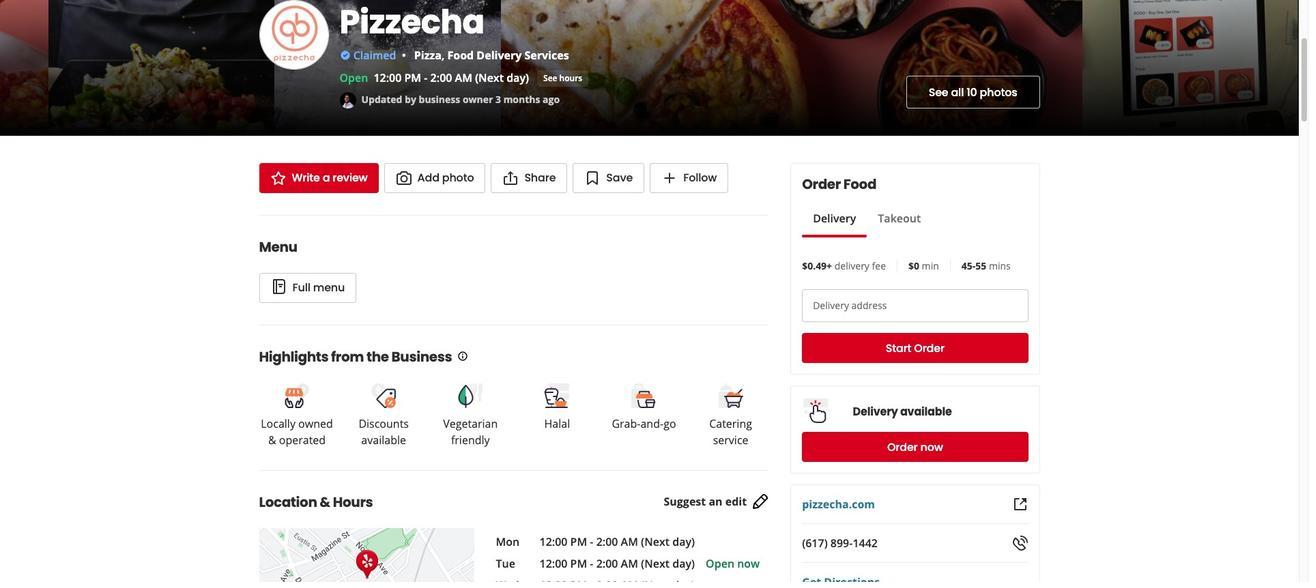Task type: vqa. For each thing, say whether or not it's contained in the screenshot.
Show for Show all 4 photos
no



Task type: describe. For each thing, give the bounding box(es) containing it.
- for tue
[[590, 557, 594, 572]]

1 vertical spatial &
[[320, 493, 331, 512]]

available for delivery available
[[901, 404, 953, 420]]

12:00 pm - 2:00 am (next day) for mon
[[540, 535, 695, 550]]

and-
[[641, 417, 664, 432]]

0 vertical spatial 12:00
[[374, 70, 402, 85]]

vegetarian friendly
[[443, 417, 498, 448]]

start order
[[886, 340, 945, 356]]

0 vertical spatial -
[[424, 70, 428, 85]]

now for open now
[[738, 557, 760, 572]]

highlights from the business
[[259, 348, 452, 367]]

see hours
[[544, 72, 583, 84]]

service
[[714, 433, 749, 448]]

- for mon
[[590, 535, 594, 550]]

write
[[292, 170, 320, 186]]

write a review
[[292, 170, 368, 186]]

address
[[852, 299, 888, 312]]

delivery available
[[853, 404, 953, 420]]

discounts_available image
[[370, 382, 398, 410]]

full menu
[[293, 280, 345, 296]]

(next for tue
[[641, 557, 670, 572]]

hours
[[560, 72, 583, 84]]

delivery tab panel
[[803, 238, 932, 243]]

55
[[976, 260, 987, 273]]

review
[[333, 170, 368, 186]]

& inside locally owned & operated
[[268, 433, 276, 448]]

open for open now
[[706, 557, 735, 572]]

an
[[709, 495, 723, 510]]

highlights
[[259, 348, 329, 367]]

business
[[419, 93, 461, 106]]

12:00 pm - 2:00 am (next day) for tue
[[540, 557, 695, 572]]

location & hours
[[259, 493, 373, 512]]

write a review link
[[259, 163, 379, 193]]

24 phone v2 image
[[1013, 535, 1029, 552]]

min
[[922, 260, 940, 273]]

$0.49+ delivery fee
[[803, 260, 887, 273]]

10
[[967, 84, 978, 100]]

follow button
[[650, 163, 729, 193]]

see all 10 photos
[[929, 84, 1018, 100]]

now for order now
[[921, 440, 944, 455]]

suggest an edit link
[[664, 494, 769, 510]]

discounts
[[359, 417, 409, 432]]

0 vertical spatial pm
[[405, 70, 422, 85]]

menu element
[[237, 215, 769, 303]]

delivery address
[[814, 299, 888, 312]]

mon
[[496, 535, 520, 550]]

photo of pizzecha - boston, ma, us. fresh ingredients being tossed...to get ready for you! image
[[48, 0, 275, 136]]

pizza link
[[414, 48, 442, 63]]

pm for mon
[[571, 535, 588, 550]]

follow
[[684, 170, 717, 186]]

start order button
[[803, 333, 1029, 363]]

24 menu v2 image
[[271, 279, 287, 295]]

updated by business owner 3 months ago
[[362, 93, 560, 106]]

pm for tue
[[571, 557, 588, 572]]

the
[[367, 348, 389, 367]]

from
[[331, 348, 364, 367]]

fee
[[873, 260, 887, 273]]

full
[[293, 280, 311, 296]]

$0
[[909, 260, 920, 273]]

12:00 for mon
[[540, 535, 568, 550]]

delivery for delivery available
[[853, 404, 899, 420]]

see hours link
[[538, 70, 589, 87]]

$0 min
[[909, 260, 940, 273]]

2:00 for tue
[[597, 557, 618, 572]]

map image
[[259, 529, 474, 583]]

save
[[607, 170, 633, 186]]

tab list containing delivery
[[803, 210, 932, 238]]

ago
[[543, 93, 560, 106]]

pizza , food delivery services
[[414, 48, 569, 63]]

order food
[[803, 175, 877, 194]]

grab-and-go
[[612, 417, 677, 432]]

(617) 899-1442
[[803, 536, 878, 551]]

day) for tue
[[673, 557, 695, 572]]

hours
[[333, 493, 373, 512]]

owned
[[299, 417, 333, 432]]

vegetarian_friendly image
[[457, 382, 484, 410]]

order now
[[888, 440, 944, 455]]

Order delivery text field
[[803, 290, 1029, 322]]

save button
[[573, 163, 645, 193]]

business
[[392, 348, 452, 367]]

suggest
[[664, 495, 706, 510]]

catering
[[710, 417, 753, 432]]

share button
[[491, 163, 568, 193]]

discounts available
[[359, 417, 409, 448]]

delivery
[[835, 260, 870, 273]]

locally owned & operated
[[261, 417, 333, 448]]

catering_service image
[[718, 382, 745, 410]]

1442
[[853, 536, 878, 551]]

delivery up 3
[[477, 48, 522, 63]]

claimed
[[354, 48, 396, 63]]

(617)
[[803, 536, 828, 551]]

months
[[504, 93, 541, 106]]

24 camera v2 image
[[396, 170, 412, 186]]

operated
[[279, 433, 326, 448]]

vegetarian
[[443, 417, 498, 432]]

start
[[886, 340, 912, 356]]

location
[[259, 493, 317, 512]]



Task type: locate. For each thing, give the bounding box(es) containing it.
am for mon
[[621, 535, 639, 550]]

info icon image
[[458, 351, 469, 362], [458, 351, 469, 362]]

now inside location & hours element
[[738, 557, 760, 572]]

order for food
[[803, 175, 841, 194]]

now down 24 pencil v2 image
[[738, 557, 760, 572]]

899-
[[831, 536, 853, 551]]

now down delivery available at the bottom right of the page
[[921, 440, 944, 455]]

0 vertical spatial order
[[803, 175, 841, 194]]

0 horizontal spatial open
[[340, 70, 368, 85]]

am for tue
[[621, 557, 639, 572]]

2 vertical spatial 2:00
[[597, 557, 618, 572]]

food delivery services link
[[448, 48, 569, 63]]

1 horizontal spatial now
[[921, 440, 944, 455]]

1 vertical spatial see
[[929, 84, 949, 100]]

see for see hours
[[544, 72, 558, 84]]

delivery down "order food" at the top
[[814, 211, 857, 226]]

24 external link v2 image
[[1013, 497, 1029, 513]]

catering service
[[710, 417, 753, 448]]

1 vertical spatial now
[[738, 557, 760, 572]]

3 photo of pizzecha - boston, ma, us. image from the left
[[501, 0, 1083, 136]]

day) for mon
[[673, 535, 695, 550]]

0 horizontal spatial now
[[738, 557, 760, 572]]

locally
[[261, 417, 296, 432]]

delivery up order now link
[[853, 404, 899, 420]]

food up delivery tab panel
[[844, 175, 877, 194]]

1 horizontal spatial open
[[706, 557, 735, 572]]

1 12:00 pm - 2:00 am (next day) from the top
[[540, 535, 695, 550]]

open for open 12:00 pm - 2:00 am (next day)
[[340, 70, 368, 85]]

day) up months
[[507, 70, 529, 85]]

food
[[448, 48, 474, 63], [844, 175, 877, 194]]

delivery
[[477, 48, 522, 63], [814, 211, 857, 226], [814, 299, 850, 312], [853, 404, 899, 420]]

& left hours
[[320, 493, 331, 512]]

0 vertical spatial open
[[340, 70, 368, 85]]

see all 10 photos link
[[907, 76, 1041, 109]]

-
[[424, 70, 428, 85], [590, 535, 594, 550], [590, 557, 594, 572]]

services
[[525, 48, 569, 63]]

delivery for delivery address
[[814, 299, 850, 312]]

0 vertical spatial see
[[544, 72, 558, 84]]

halal image
[[544, 382, 571, 410]]

2 vertical spatial 12:00
[[540, 557, 568, 572]]

available inside the discounts available
[[362, 433, 406, 448]]

0 vertical spatial now
[[921, 440, 944, 455]]

2:00
[[431, 70, 452, 85], [597, 535, 618, 550], [597, 557, 618, 572]]

add photo
[[418, 170, 474, 186]]

1 vertical spatial 2:00
[[597, 535, 618, 550]]

0 vertical spatial 12:00 pm - 2:00 am (next day)
[[540, 535, 695, 550]]

delivery for delivery
[[814, 211, 857, 226]]

1 horizontal spatial &
[[320, 493, 331, 512]]

12:00 up 'updated'
[[374, 70, 402, 85]]

24 star v2 image
[[270, 170, 287, 186]]

see for see all 10 photos
[[929, 84, 949, 100]]

full menu link
[[259, 273, 357, 303]]

&
[[268, 433, 276, 448], [320, 493, 331, 512]]

1 vertical spatial (next
[[641, 535, 670, 550]]

24 save outline v2 image
[[585, 170, 601, 186]]

45-55 mins
[[962, 260, 1011, 273]]

12:00
[[374, 70, 402, 85], [540, 535, 568, 550], [540, 557, 568, 572]]

1 horizontal spatial food
[[844, 175, 877, 194]]

a
[[323, 170, 330, 186]]

menu
[[313, 280, 345, 296]]

12:00 right "tue"
[[540, 557, 568, 572]]

open down the suggest an edit link
[[706, 557, 735, 572]]

45-
[[962, 260, 976, 273]]

1 vertical spatial order
[[915, 340, 945, 356]]

tab list
[[803, 210, 932, 238]]

photo
[[442, 170, 474, 186]]

1 vertical spatial open
[[706, 557, 735, 572]]

go
[[664, 417, 677, 432]]

1 vertical spatial -
[[590, 535, 594, 550]]

0 vertical spatial (next
[[475, 70, 504, 85]]

open 12:00 pm - 2:00 am (next day)
[[340, 70, 529, 85]]

photo of pizzecha - boston, ma, us. image
[[0, 0, 48, 136], [275, 0, 501, 136], [501, 0, 1083, 136]]

1 vertical spatial am
[[621, 535, 639, 550]]

1 vertical spatial day)
[[673, 535, 695, 550]]

2 vertical spatial -
[[590, 557, 594, 572]]

see left the all
[[929, 84, 949, 100]]

grab-
[[612, 417, 641, 432]]

order now link
[[803, 432, 1029, 462]]

pm
[[405, 70, 422, 85], [571, 535, 588, 550], [571, 557, 588, 572]]

24 add v2 image
[[662, 170, 678, 186]]

1 horizontal spatial see
[[929, 84, 949, 100]]

order for now
[[888, 440, 918, 455]]

all
[[952, 84, 965, 100]]

24 share v2 image
[[503, 170, 519, 186]]

day)
[[507, 70, 529, 85], [673, 535, 695, 550], [673, 557, 695, 572]]

12:00 pm - 2:00 am (next day)
[[540, 535, 695, 550], [540, 557, 695, 572]]

2 12:00 pm - 2:00 am (next day) from the top
[[540, 557, 695, 572]]

open inside location & hours element
[[706, 557, 735, 572]]

owner
[[463, 93, 493, 106]]

updated
[[362, 93, 403, 106]]

0 horizontal spatial &
[[268, 433, 276, 448]]

share
[[525, 170, 556, 186]]

see left hours
[[544, 72, 558, 84]]

pizzecha.com
[[803, 497, 876, 512]]

0 vertical spatial 2:00
[[431, 70, 452, 85]]

available
[[901, 404, 953, 420], [362, 433, 406, 448]]

am
[[455, 70, 473, 85], [621, 535, 639, 550], [621, 557, 639, 572]]

open
[[340, 70, 368, 85], [706, 557, 735, 572]]

24 pencil v2 image
[[753, 494, 769, 510]]

0 horizontal spatial see
[[544, 72, 558, 84]]

available down discounts at the bottom of page
[[362, 433, 406, 448]]

location & hours element
[[237, 471, 793, 583]]

suggest an edit
[[664, 495, 747, 510]]

order inside button
[[915, 340, 945, 356]]

pizzecha.com link
[[803, 497, 876, 512]]

12:00 for tue
[[540, 557, 568, 572]]

2:00 for mon
[[597, 535, 618, 550]]

day) left open now
[[673, 557, 695, 572]]

open down 16 claim filled v2 image
[[340, 70, 368, 85]]

menu
[[259, 238, 297, 257]]

0 vertical spatial &
[[268, 433, 276, 448]]

locally_owned_operated image
[[283, 382, 311, 410]]

mins
[[990, 260, 1011, 273]]

0 horizontal spatial food
[[448, 48, 474, 63]]

0 horizontal spatial available
[[362, 433, 406, 448]]

2 vertical spatial (next
[[641, 557, 670, 572]]

1 vertical spatial available
[[362, 433, 406, 448]]

delivery left address
[[814, 299, 850, 312]]

photo of pizzecha - boston, ma, us. kiosk to place orders image
[[1083, 0, 1300, 136]]

1 horizontal spatial available
[[901, 404, 953, 420]]

0 vertical spatial food
[[448, 48, 474, 63]]

delivery inside tab list
[[814, 211, 857, 226]]

takeout
[[879, 211, 922, 226]]

add photo link
[[384, 163, 486, 193]]

0 vertical spatial day)
[[507, 70, 529, 85]]

12:00 right mon
[[540, 535, 568, 550]]

grab_and_go image
[[631, 382, 658, 410]]

photos
[[980, 84, 1018, 100]]

add
[[418, 170, 440, 186]]

1 vertical spatial food
[[844, 175, 877, 194]]

edit
[[726, 495, 747, 510]]

halal
[[545, 417, 570, 432]]

2 vertical spatial am
[[621, 557, 639, 572]]

2 photo of pizzecha - boston, ma, us. image from the left
[[275, 0, 501, 136]]

by
[[405, 93, 417, 106]]

$0.49+
[[803, 260, 833, 273]]

0 vertical spatial am
[[455, 70, 473, 85]]

& down locally
[[268, 433, 276, 448]]

see
[[544, 72, 558, 84], [929, 84, 949, 100]]

(next for mon
[[641, 535, 670, 550]]

3
[[496, 93, 501, 106]]

2 vertical spatial order
[[888, 440, 918, 455]]

tue
[[496, 557, 516, 572]]

1 photo of pizzecha - boston, ma, us. image from the left
[[0, 0, 48, 136]]

,
[[442, 48, 445, 63]]

order
[[803, 175, 841, 194], [915, 340, 945, 356], [888, 440, 918, 455]]

0 vertical spatial available
[[901, 404, 953, 420]]

1 vertical spatial pm
[[571, 535, 588, 550]]

2 vertical spatial day)
[[673, 557, 695, 572]]

available up the order now
[[901, 404, 953, 420]]

2 vertical spatial pm
[[571, 557, 588, 572]]

pizza
[[414, 48, 442, 63]]

friendly
[[451, 433, 490, 448]]

16 claim filled v2 image
[[340, 50, 351, 61]]

food right ,
[[448, 48, 474, 63]]

available for discounts available
[[362, 433, 406, 448]]

day) down suggest
[[673, 535, 695, 550]]

1 vertical spatial 12:00
[[540, 535, 568, 550]]

1 vertical spatial 12:00 pm - 2:00 am (next day)
[[540, 557, 695, 572]]



